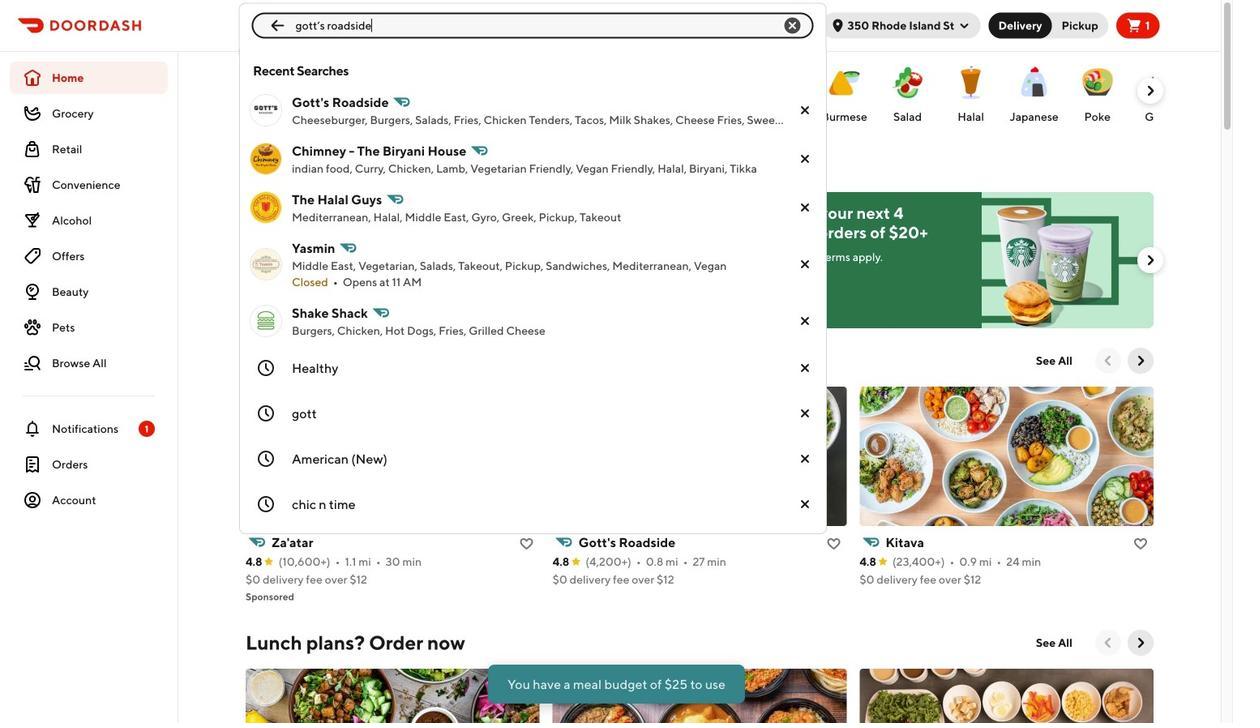 Task type: vqa. For each thing, say whether or not it's contained in the screenshot.
the middle Next button of carousel icon
yes



Task type: describe. For each thing, give the bounding box(es) containing it.
2 delete recent search result image from the top
[[796, 311, 815, 331]]

3 delete recent search result image from the top
[[796, 449, 815, 469]]

2 next button of carousel image from the top
[[1143, 252, 1159, 268]]

2 delete recent search result image from the top
[[796, 149, 815, 169]]

2 next button of carousel image from the top
[[1133, 635, 1149, 651]]

4 delete recent search result image from the top
[[796, 359, 815, 378]]

1 delete recent search result image from the top
[[796, 101, 815, 120]]

clear search input image
[[783, 16, 803, 35]]

1 next button of carousel image from the top
[[1133, 353, 1149, 369]]



Task type: locate. For each thing, give the bounding box(es) containing it.
next button of carousel image
[[1133, 353, 1149, 369], [1133, 635, 1149, 651]]

0 vertical spatial next button of carousel image
[[1133, 353, 1149, 369]]

None button
[[989, 13, 1052, 39], [1043, 13, 1109, 39], [989, 13, 1052, 39], [1043, 13, 1109, 39]]

list box
[[239, 49, 827, 535]]

0 vertical spatial next button of carousel image
[[1143, 83, 1159, 99]]

return from search image
[[268, 16, 288, 35]]

delete recent search result image
[[796, 101, 815, 120], [796, 149, 815, 169], [796, 198, 815, 217], [796, 359, 815, 378], [796, 404, 815, 423], [796, 495, 815, 514]]

2 previous button of carousel image from the top
[[1101, 635, 1117, 651]]

previous button of carousel image for 1st next button of carousel image from the top
[[1101, 353, 1117, 369]]

1 vertical spatial next button of carousel image
[[1133, 635, 1149, 651]]

1 next button of carousel image from the top
[[1143, 83, 1159, 99]]

0 vertical spatial previous button of carousel image
[[1101, 353, 1117, 369]]

toggle order method (delivery or pickup) option group
[[989, 13, 1109, 39]]

6 delete recent search result image from the top
[[796, 495, 815, 514]]

1 previous button of carousel image from the top
[[1101, 353, 1117, 369]]

1 vertical spatial next button of carousel image
[[1143, 252, 1159, 268]]

1 vertical spatial delete recent search result image
[[796, 311, 815, 331]]

next button of carousel image
[[1143, 83, 1159, 99], [1143, 252, 1159, 268]]

0 vertical spatial delete recent search result image
[[796, 255, 815, 274]]

3 delete recent search result image from the top
[[796, 198, 815, 217]]

5 delete recent search result image from the top
[[796, 404, 815, 423]]

1 delete recent search result image from the top
[[796, 255, 815, 274]]

previous button of carousel image
[[1101, 353, 1117, 369], [1101, 635, 1117, 651]]

Store search: begin typing to search for stores available on DoorDash text field
[[296, 17, 770, 34]]

previous button of carousel image for second next button of carousel image
[[1101, 635, 1117, 651]]

2 vertical spatial delete recent search result image
[[796, 449, 815, 469]]

1 vertical spatial previous button of carousel image
[[1101, 635, 1117, 651]]

delete recent search result image
[[796, 255, 815, 274], [796, 311, 815, 331], [796, 449, 815, 469]]



